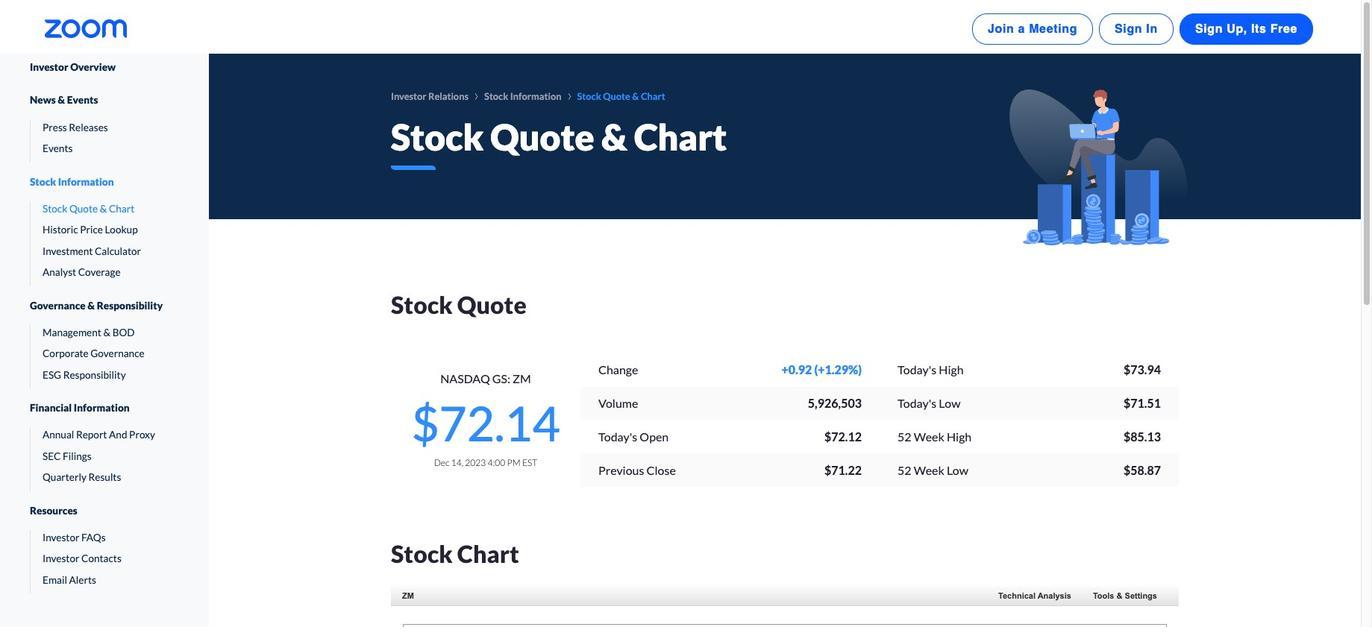 Task type: describe. For each thing, give the bounding box(es) containing it.
investor for investor faqs
[[43, 532, 79, 544]]

stock information for the rightmost stock information link
[[484, 90, 562, 102]]

+0.92
[[782, 363, 812, 377]]

lookup
[[105, 224, 138, 236]]

and
[[109, 429, 127, 441]]

press releases
[[43, 121, 108, 133]]

$71.51
[[1124, 396, 1161, 410]]

annual report and proxy link
[[31, 428, 179, 443]]

analyst
[[43, 267, 76, 278]]

previous
[[599, 463, 644, 477]]

press releases link
[[31, 120, 179, 135]]

results
[[88, 472, 121, 484]]

historic price lookup link
[[31, 223, 179, 238]]

investor contacts
[[43, 553, 122, 565]]

investor relations
[[391, 90, 469, 102]]

$72.12
[[825, 430, 862, 444]]

0 vertical spatial stock quote & chart
[[577, 90, 665, 102]]

sign in
[[1115, 22, 1158, 36]]

0 horizontal spatial stock information link
[[30, 162, 179, 201]]

governance inside corporate governance link
[[91, 348, 145, 360]]

news
[[30, 94, 56, 106]]

52 week low
[[898, 463, 969, 477]]

meeting
[[1029, 22, 1078, 36]]

events inside the news & events 'link'
[[67, 94, 98, 106]]

faqs
[[81, 532, 106, 544]]

1 horizontal spatial stock information link
[[484, 90, 562, 102]]

0 vertical spatial responsibility
[[97, 300, 163, 312]]

information for proxy
[[74, 402, 130, 414]]

open
[[640, 430, 669, 444]]

stock quote & chart link
[[31, 201, 179, 217]]

52 for 52 week high
[[898, 430, 912, 444]]

analyst coverage link
[[31, 265, 179, 280]]

change
[[599, 363, 638, 377]]

resources link
[[30, 492, 179, 531]]

0 vertical spatial high
[[939, 363, 964, 377]]

(+1.29%)
[[814, 363, 862, 377]]

sign for sign in
[[1115, 22, 1143, 36]]

join a meeting link
[[972, 13, 1093, 45]]

news & events link
[[30, 81, 179, 120]]

filings
[[63, 451, 92, 463]]

investor overview link
[[30, 54, 179, 81]]

0 vertical spatial information
[[510, 90, 562, 102]]

investor relations link
[[391, 90, 469, 102]]

sign up, its free link
[[1180, 13, 1313, 45]]

stock inside stock information link
[[30, 176, 56, 188]]

governance inside governance & responsibility link
[[30, 300, 86, 312]]

52 week high
[[898, 430, 972, 444]]

gs:
[[492, 372, 510, 386]]

stock chart
[[391, 539, 519, 568]]

calculator
[[95, 245, 141, 257]]

releases
[[69, 121, 108, 133]]

previous close
[[599, 463, 676, 477]]

resources
[[30, 505, 77, 517]]

contacts
[[81, 553, 122, 565]]

14,
[[451, 457, 463, 469]]

annual
[[43, 429, 74, 441]]

investor contacts link
[[31, 552, 179, 567]]

dec
[[434, 457, 450, 469]]

financial information link
[[30, 389, 179, 428]]

stock quote & chart image
[[1010, 90, 1188, 246]]

zm
[[513, 372, 531, 386]]

volume
[[599, 396, 638, 410]]

email alerts
[[43, 574, 96, 586]]

$58.87
[[1124, 463, 1161, 477]]

$85.13
[[1124, 430, 1161, 444]]

email alerts link
[[31, 573, 179, 588]]

quarterly results link
[[31, 470, 179, 486]]

quarterly results
[[43, 472, 121, 484]]

today's for today's low
[[898, 396, 937, 410]]

management & bod link
[[31, 325, 179, 341]]

analyst coverage
[[43, 267, 121, 278]]

historic
[[43, 224, 78, 236]]

annual report and proxy
[[43, 429, 155, 441]]

report
[[76, 429, 107, 441]]



Task type: locate. For each thing, give the bounding box(es) containing it.
1 vertical spatial high
[[947, 430, 972, 444]]

stock information link down events link
[[30, 162, 179, 201]]

sign
[[1115, 22, 1143, 36], [1195, 22, 1223, 36]]

today's down volume
[[599, 430, 638, 444]]

2 sign from the left
[[1195, 22, 1223, 36]]

$72.14
[[412, 395, 560, 452]]

& inside "link"
[[103, 327, 110, 339]]

corporate governance link
[[31, 346, 179, 362]]

financial
[[30, 402, 72, 414]]

governance up management
[[30, 300, 86, 312]]

nasdaq
[[440, 372, 490, 386]]

management
[[43, 327, 101, 339]]

quarterly
[[43, 472, 87, 484]]

price
[[80, 224, 103, 236]]

1 vertical spatial stock information
[[30, 176, 114, 188]]

today's low
[[898, 396, 961, 410]]

1 sign from the left
[[1115, 22, 1143, 36]]

stock quote
[[391, 291, 527, 320]]

news & events
[[30, 94, 98, 106]]

corporate
[[43, 348, 89, 360]]

proxy
[[129, 429, 155, 441]]

up,
[[1227, 22, 1248, 36]]

investor up the "email"
[[43, 553, 79, 565]]

corporate governance
[[43, 348, 145, 360]]

52 for 52 week low
[[898, 463, 912, 477]]

investor up news
[[30, 61, 68, 73]]

52 down 52 week high
[[898, 463, 912, 477]]

investor left relations
[[391, 90, 427, 102]]

responsibility up "bod"
[[97, 300, 163, 312]]

& inside 'link'
[[58, 94, 65, 106]]

a
[[1018, 22, 1025, 36]]

low up 52 week high
[[939, 396, 961, 410]]

responsibility
[[97, 300, 163, 312], [63, 369, 126, 381]]

historic price lookup
[[43, 224, 138, 236]]

governance down "bod"
[[91, 348, 145, 360]]

$72.14 dec 14, 2023 4:00 pm est
[[412, 395, 560, 469]]

investor
[[30, 61, 68, 73], [391, 90, 427, 102], [43, 532, 79, 544], [43, 553, 79, 565]]

0 horizontal spatial governance
[[30, 300, 86, 312]]

$73.94
[[1124, 363, 1161, 377]]

stock information link
[[484, 90, 562, 102], [30, 162, 179, 201]]

join a meeting
[[988, 22, 1078, 36]]

0 vertical spatial 52
[[898, 430, 912, 444]]

4:00
[[488, 457, 505, 469]]

2 week from the top
[[914, 463, 945, 477]]

1 horizontal spatial stock information
[[484, 90, 562, 102]]

close
[[647, 463, 676, 477]]

today's up today's low
[[898, 363, 937, 377]]

alerts
[[69, 574, 96, 586]]

information
[[510, 90, 562, 102], [58, 176, 114, 188], [74, 402, 130, 414]]

stock information link right relations
[[484, 90, 562, 102]]

0 vertical spatial week
[[914, 430, 945, 444]]

week down today's low
[[914, 430, 945, 444]]

investor faqs link
[[31, 531, 179, 546]]

0 horizontal spatial stock information
[[30, 176, 114, 188]]

$71.22
[[825, 463, 862, 477]]

sec filings link
[[31, 449, 179, 464]]

5,926,503
[[808, 396, 862, 410]]

governance
[[30, 300, 86, 312], [91, 348, 145, 360]]

sign left 'up,'
[[1195, 22, 1223, 36]]

nasdaq gs: zm
[[440, 372, 531, 386]]

sign left in
[[1115, 22, 1143, 36]]

sign for sign up, its free
[[1195, 22, 1223, 36]]

bod
[[112, 327, 135, 339]]

join
[[988, 22, 1015, 36]]

relations
[[428, 90, 469, 102]]

2 vertical spatial today's
[[599, 430, 638, 444]]

events
[[67, 94, 98, 106], [43, 143, 73, 155]]

chart
[[641, 90, 665, 102], [634, 116, 727, 158], [109, 203, 135, 215], [457, 539, 519, 568]]

0 horizontal spatial sign
[[1115, 22, 1143, 36]]

governance & responsibility link
[[30, 286, 179, 325]]

1 week from the top
[[914, 430, 945, 444]]

1 vertical spatial 52
[[898, 463, 912, 477]]

stock information inside stock information link
[[30, 176, 114, 188]]

1 vertical spatial week
[[914, 463, 945, 477]]

investor inside 'link'
[[30, 61, 68, 73]]

information for chart
[[58, 176, 114, 188]]

1 vertical spatial stock quote & chart
[[391, 116, 727, 158]]

high up today's low
[[939, 363, 964, 377]]

email
[[43, 574, 67, 586]]

0 vertical spatial governance
[[30, 300, 86, 312]]

today's for today's open
[[599, 430, 638, 444]]

low
[[939, 396, 961, 410], [947, 463, 969, 477]]

investor for investor contacts
[[43, 553, 79, 565]]

quote
[[603, 90, 630, 102], [491, 116, 595, 158], [69, 203, 98, 215], [457, 291, 527, 320]]

0 vertical spatial today's
[[898, 363, 937, 377]]

events inside events link
[[43, 143, 73, 155]]

0 vertical spatial stock information link
[[484, 90, 562, 102]]

esg responsibility
[[43, 369, 126, 381]]

its
[[1251, 22, 1267, 36]]

investment
[[43, 245, 93, 257]]

1 horizontal spatial sign
[[1195, 22, 1223, 36]]

1 vertical spatial stock information link
[[30, 162, 179, 201]]

1 vertical spatial events
[[43, 143, 73, 155]]

responsibility down corporate governance
[[63, 369, 126, 381]]

sec
[[43, 451, 61, 463]]

2 vertical spatial stock quote & chart
[[43, 203, 135, 215]]

today's for today's high
[[898, 363, 937, 377]]

investment calculator
[[43, 245, 141, 257]]

1 vertical spatial information
[[58, 176, 114, 188]]

0 vertical spatial events
[[67, 94, 98, 106]]

free
[[1271, 22, 1298, 36]]

+0.92 (+1.29%)
[[782, 363, 862, 377]]

1 vertical spatial responsibility
[[63, 369, 126, 381]]

1 vertical spatial today's
[[898, 396, 937, 410]]

stock information for stock information link to the left
[[30, 176, 114, 188]]

esg responsibility link
[[31, 368, 179, 383]]

low down 52 week high
[[947, 463, 969, 477]]

events up releases
[[67, 94, 98, 106]]

today's high
[[898, 363, 964, 377]]

in
[[1147, 22, 1158, 36]]

0 vertical spatial stock information
[[484, 90, 562, 102]]

sign up, its free
[[1195, 22, 1298, 36]]

investor for investor relations
[[391, 90, 427, 102]]

52 down today's low
[[898, 430, 912, 444]]

events down press
[[43, 143, 73, 155]]

investor down resources
[[43, 532, 79, 544]]

zoom video communications, inc. logo image
[[45, 20, 127, 38]]

week for low
[[914, 463, 945, 477]]

stock information up the stock quote & chart link
[[30, 176, 114, 188]]

1 horizontal spatial governance
[[91, 348, 145, 360]]

0 vertical spatial low
[[939, 396, 961, 410]]

high up '52 week low'
[[947, 430, 972, 444]]

sign in link
[[1099, 13, 1174, 45]]

investment calculator link
[[31, 244, 179, 259]]

investor for investor overview
[[30, 61, 68, 73]]

management & bod
[[43, 327, 135, 339]]

1 vertical spatial low
[[947, 463, 969, 477]]

high
[[939, 363, 964, 377], [947, 430, 972, 444]]

esg
[[43, 369, 61, 381]]

1 52 from the top
[[898, 430, 912, 444]]

2 vertical spatial information
[[74, 402, 130, 414]]

2 52 from the top
[[898, 463, 912, 477]]

investor overview
[[30, 61, 116, 73]]

events link
[[31, 141, 179, 156]]

1 vertical spatial governance
[[91, 348, 145, 360]]

2023
[[465, 457, 486, 469]]

est
[[522, 457, 538, 469]]

week down 52 week high
[[914, 463, 945, 477]]

week for high
[[914, 430, 945, 444]]

stock information right relations
[[484, 90, 562, 102]]

today's down today's high at the bottom right
[[898, 396, 937, 410]]

today's open
[[599, 430, 669, 444]]

financial information
[[30, 402, 130, 414]]



Task type: vqa. For each thing, say whether or not it's contained in the screenshot.


